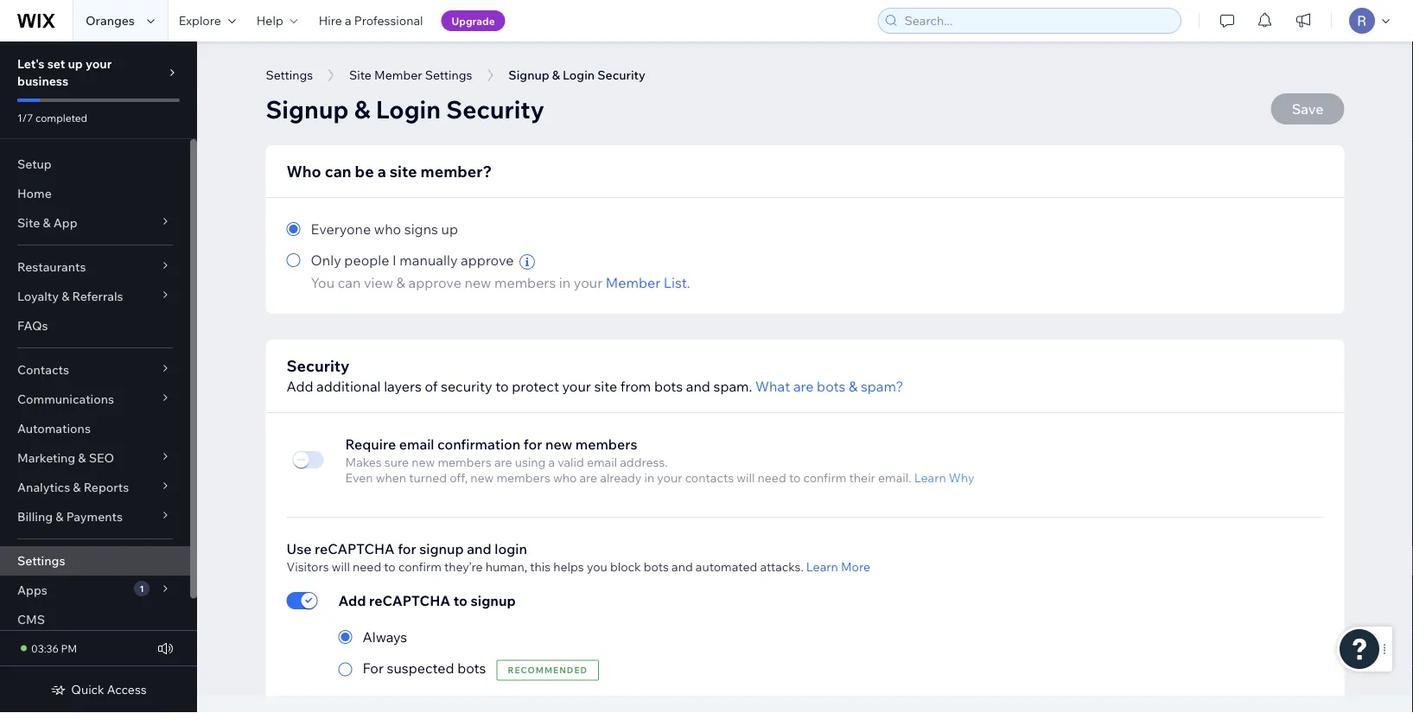 Task type: vqa. For each thing, say whether or not it's contained in the screenshot.
Customers on the top of page
no



Task type: describe. For each thing, give the bounding box(es) containing it.
help button
[[246, 0, 308, 42]]

quick access
[[71, 682, 147, 697]]

loyalty & referrals button
[[0, 282, 190, 311]]

& inside security add additional layers of security to protect your site from bots and spam. what are bots & spam?
[[849, 378, 858, 395]]

settings button
[[257, 62, 322, 88]]

for inside "use recaptcha for signup and login visitors will need to confirm they're human, this helps you block bots and automated attacks. learn more"
[[398, 541, 417, 558]]

spam.
[[714, 378, 753, 395]]

faqs link
[[0, 311, 190, 341]]

automations
[[17, 421, 91, 436]]

upgrade button
[[441, 10, 506, 31]]

settings for settings 'button'
[[266, 67, 313, 83]]

everyone who signs up
[[311, 221, 458, 238]]

list.
[[664, 274, 691, 291]]

learn more link
[[807, 560, 871, 575]]

you
[[587, 560, 608, 575]]

to inside require email confirmation for new members makes sure new members are using a valid email address. even when turned off, new members who are already in your contacts will need to confirm their email. learn why
[[789, 470, 801, 486]]

Search... field
[[900, 9, 1176, 33]]

bots left spam?
[[817, 378, 846, 395]]

0 vertical spatial email
[[399, 436, 435, 453]]

signup & login security button
[[500, 62, 654, 88]]

even
[[345, 470, 373, 486]]

recommended
[[508, 665, 588, 676]]

spam?
[[861, 378, 904, 395]]

member inside site member settings button
[[374, 67, 422, 83]]

i
[[393, 252, 397, 269]]

marketing & seo
[[17, 451, 114, 466]]

manually
[[400, 252, 458, 269]]

recaptcha for add
[[369, 592, 451, 610]]

pm
[[61, 642, 77, 655]]

contacts
[[685, 470, 734, 486]]

automations link
[[0, 414, 190, 444]]

site for site & app
[[17, 215, 40, 230]]

they're
[[444, 560, 483, 575]]

new up valid on the left
[[546, 436, 573, 453]]

1/7 completed
[[17, 111, 87, 124]]

for suspected bots
[[363, 660, 486, 677]]

member?
[[421, 161, 492, 181]]

analytics & reports
[[17, 480, 129, 495]]

for
[[363, 660, 384, 677]]

who can be a site member?
[[287, 161, 492, 181]]

who inside option group
[[374, 221, 401, 238]]

use recaptcha for signup and login visitors will need to confirm they're human, this helps you block bots and automated attacks. learn more
[[287, 541, 871, 575]]

require email confirmation for new members makes sure new members are using a valid email address. even when turned off, new members who are already in your contacts will need to confirm their email. learn why
[[345, 436, 975, 486]]

learn why button
[[915, 470, 975, 486]]

reports
[[84, 480, 129, 495]]

new right off,
[[471, 470, 494, 486]]

bots right from
[[655, 378, 683, 395]]

why
[[949, 470, 975, 486]]

0 horizontal spatial are
[[495, 455, 512, 470]]

help
[[257, 13, 283, 28]]

settings link
[[0, 547, 190, 576]]

referrals
[[72, 289, 123, 304]]

& for signup & login security button
[[552, 67, 560, 83]]

email.
[[879, 470, 912, 486]]

in inside require email confirmation for new members makes sure new members are using a valid email address. even when turned off, new members who are already in your contacts will need to confirm their email. learn why
[[645, 470, 655, 486]]

member list. button
[[606, 272, 691, 293]]

bots right suspected
[[458, 660, 486, 677]]

signup & login security inside button
[[509, 67, 646, 83]]

members inside option group
[[495, 274, 556, 291]]

people
[[344, 252, 390, 269]]

business
[[17, 74, 68, 89]]

a inside require email confirmation for new members makes sure new members are using a valid email address. even when turned off, new members who are already in your contacts will need to confirm their email. learn why
[[549, 455, 555, 470]]

explore
[[179, 13, 221, 28]]

to down they're
[[454, 592, 468, 610]]

learn why link
[[915, 470, 975, 486]]

03:36
[[31, 642, 59, 655]]

site inside security add additional layers of security to protect your site from bots and spam. what are bots & spam?
[[594, 378, 618, 395]]

billing
[[17, 509, 53, 524]]

need inside "use recaptcha for signup and login visitors will need to confirm they're human, this helps you block bots and automated attacks. learn more"
[[353, 560, 382, 575]]

quick
[[71, 682, 104, 697]]

oranges
[[86, 13, 135, 28]]

everyone
[[311, 221, 371, 238]]

1 vertical spatial login
[[376, 94, 441, 124]]

for inside require email confirmation for new members makes sure new members are using a valid email address. even when turned off, new members who are already in your contacts will need to confirm their email. learn why
[[524, 436, 543, 453]]

0 horizontal spatial signup
[[266, 94, 349, 124]]

approve for &
[[409, 274, 462, 291]]

are inside security add additional layers of security to protect your site from bots and spam. what are bots & spam?
[[794, 378, 814, 395]]

0 horizontal spatial site
[[390, 161, 417, 181]]

faqs
[[17, 318, 48, 333]]

sure
[[385, 455, 409, 470]]

1 vertical spatial signup & login security
[[266, 94, 545, 124]]

from
[[621, 378, 651, 395]]

to inside "use recaptcha for signup and login visitors will need to confirm they're human, this helps you block bots and automated attacks. learn more"
[[384, 560, 396, 575]]

1 vertical spatial and
[[467, 541, 492, 558]]

off,
[[450, 470, 468, 486]]

layers
[[384, 378, 422, 395]]

protect
[[512, 378, 559, 395]]

communications
[[17, 392, 114, 407]]

professional
[[354, 13, 423, 28]]

1 horizontal spatial add
[[339, 592, 366, 610]]

1 horizontal spatial email
[[587, 455, 618, 470]]

settings inside button
[[425, 67, 472, 83]]

your inside security add additional layers of security to protect your site from bots and spam. what are bots & spam?
[[563, 378, 591, 395]]

confirmation
[[438, 436, 521, 453]]

home link
[[0, 179, 190, 208]]

confirm inside "use recaptcha for signup and login visitors will need to confirm they're human, this helps you block bots and automated attacks. learn more"
[[399, 560, 442, 575]]

helps
[[554, 560, 584, 575]]

contacts
[[17, 362, 69, 377]]

03:36 pm
[[31, 642, 77, 655]]

hire a professional link
[[308, 0, 434, 42]]

who
[[287, 161, 321, 181]]

new up turned at the left bottom of the page
[[412, 455, 435, 470]]

billing & payments button
[[0, 502, 190, 532]]



Task type: locate. For each thing, give the bounding box(es) containing it.
approve down manually
[[409, 274, 462, 291]]

1 vertical spatial confirm
[[399, 560, 442, 575]]

up inside 'let's set up your business'
[[68, 56, 83, 71]]

are right what
[[794, 378, 814, 395]]

are left using
[[495, 455, 512, 470]]

2 horizontal spatial a
[[549, 455, 555, 470]]

& inside dropdown button
[[78, 451, 86, 466]]

and left automated
[[672, 560, 693, 575]]

site inside button
[[349, 67, 372, 83]]

& inside button
[[552, 67, 560, 83]]

settings
[[266, 67, 313, 83], [425, 67, 472, 83], [17, 553, 65, 569]]

approve
[[461, 252, 514, 269], [409, 274, 462, 291]]

& for analytics & reports popup button
[[73, 480, 81, 495]]

visitors
[[287, 560, 329, 575]]

& for loyalty & referrals dropdown button
[[62, 289, 69, 304]]

your left member list. button
[[574, 274, 603, 291]]

your inside require email confirmation for new members makes sure new members are using a valid email address. even when turned off, new members who are already in your contacts will need to confirm their email. learn why
[[657, 470, 683, 486]]

1 vertical spatial option group
[[339, 627, 599, 681]]

for
[[524, 436, 543, 453], [398, 541, 417, 558]]

communications button
[[0, 385, 190, 414]]

1 vertical spatial learn
[[807, 560, 839, 575]]

0 vertical spatial member
[[374, 67, 422, 83]]

1 horizontal spatial signup
[[471, 592, 516, 610]]

0 vertical spatial site
[[390, 161, 417, 181]]

0 horizontal spatial signup
[[420, 541, 464, 558]]

2 vertical spatial a
[[549, 455, 555, 470]]

0 vertical spatial signup
[[420, 541, 464, 558]]

option group
[[287, 219, 1324, 293], [339, 627, 599, 681]]

setup link
[[0, 150, 190, 179]]

1 vertical spatial site
[[17, 215, 40, 230]]

in left member list. button
[[559, 274, 571, 291]]

2 horizontal spatial are
[[794, 378, 814, 395]]

for up using
[[524, 436, 543, 453]]

login inside button
[[563, 67, 595, 83]]

0 horizontal spatial security
[[287, 356, 350, 375]]

confirm
[[804, 470, 847, 486], [399, 560, 442, 575]]

can for who
[[325, 161, 352, 181]]

you
[[311, 274, 335, 291]]

2 vertical spatial security
[[287, 356, 350, 375]]

1 horizontal spatial confirm
[[804, 470, 847, 486]]

0 vertical spatial approve
[[461, 252, 514, 269]]

1 vertical spatial in
[[645, 470, 655, 486]]

1 vertical spatial for
[[398, 541, 417, 558]]

when
[[376, 470, 406, 486]]

2 vertical spatial and
[[672, 560, 693, 575]]

0 vertical spatial and
[[686, 378, 711, 395]]

and up they're
[[467, 541, 492, 558]]

0 vertical spatial signup & login security
[[509, 67, 646, 83]]

site inside dropdown button
[[17, 215, 40, 230]]

a right be
[[378, 161, 386, 181]]

your inside option group
[[574, 274, 603, 291]]

site for site member settings
[[349, 67, 372, 83]]

add
[[287, 378, 313, 395], [339, 592, 366, 610]]

1 vertical spatial security
[[446, 94, 545, 124]]

signup down human,
[[471, 592, 516, 610]]

1 horizontal spatial site
[[349, 67, 372, 83]]

site left from
[[594, 378, 618, 395]]

0 vertical spatial add
[[287, 378, 313, 395]]

1 vertical spatial up
[[442, 221, 458, 238]]

signup & login security
[[509, 67, 646, 83], [266, 94, 545, 124]]

0 horizontal spatial add
[[287, 378, 313, 395]]

1 horizontal spatial up
[[442, 221, 458, 238]]

apps
[[17, 583, 47, 598]]

to left "their"
[[789, 470, 801, 486]]

1 horizontal spatial a
[[378, 161, 386, 181]]

your down address.
[[657, 470, 683, 486]]

settings down upgrade button
[[425, 67, 472, 83]]

a left valid on the left
[[549, 455, 555, 470]]

bots right block
[[644, 560, 669, 575]]

be
[[355, 161, 374, 181]]

restaurants button
[[0, 253, 190, 282]]

payments
[[66, 509, 123, 524]]

will inside "use recaptcha for signup and login visitors will need to confirm they're human, this helps you block bots and automated attacks. learn more"
[[332, 560, 350, 575]]

1 vertical spatial are
[[495, 455, 512, 470]]

0 vertical spatial will
[[737, 470, 755, 486]]

add up always
[[339, 592, 366, 610]]

confirm left "their"
[[804, 470, 847, 486]]

need right contacts
[[758, 470, 787, 486]]

settings for settings link
[[17, 553, 65, 569]]

settings up apps
[[17, 553, 65, 569]]

1 horizontal spatial who
[[553, 470, 577, 486]]

1 vertical spatial add
[[339, 592, 366, 610]]

1 horizontal spatial learn
[[915, 470, 947, 486]]

bots inside "use recaptcha for signup and login visitors will need to confirm they're human, this helps you block bots and automated attacks. learn more"
[[644, 560, 669, 575]]

1 vertical spatial site
[[594, 378, 618, 395]]

learn left why on the right
[[915, 470, 947, 486]]

& for marketing & seo dropdown button
[[78, 451, 86, 466]]

learn inside require email confirmation for new members makes sure new members are using a valid email address. even when turned off, new members who are already in your contacts will need to confirm their email. learn why
[[915, 470, 947, 486]]

0 vertical spatial for
[[524, 436, 543, 453]]

already
[[600, 470, 642, 486]]

site right be
[[390, 161, 417, 181]]

settings down "help" button at the top of page
[[266, 67, 313, 83]]

what are bots & spam? link
[[756, 376, 904, 397]]

quick access button
[[50, 682, 147, 698]]

& inside popup button
[[73, 480, 81, 495]]

1 horizontal spatial are
[[580, 470, 598, 486]]

contacts button
[[0, 355, 190, 385]]

address.
[[620, 455, 668, 470]]

signup inside "use recaptcha for signup and login visitors will need to confirm they're human, this helps you block bots and automated attacks. learn more"
[[420, 541, 464, 558]]

who inside require email confirmation for new members makes sure new members are using a valid email address. even when turned off, new members who are already in your contacts will need to confirm their email. learn why
[[553, 470, 577, 486]]

0 vertical spatial recaptcha
[[315, 541, 395, 558]]

for up add recaptcha to signup
[[398, 541, 417, 558]]

option group containing always
[[339, 627, 599, 681]]

1 horizontal spatial in
[[645, 470, 655, 486]]

add left additional on the left bottom of page
[[287, 378, 313, 395]]

1 vertical spatial a
[[378, 161, 386, 181]]

site down hire a professional link
[[349, 67, 372, 83]]

1 horizontal spatial site
[[594, 378, 618, 395]]

your right the protect
[[563, 378, 591, 395]]

billing & payments
[[17, 509, 123, 524]]

1 horizontal spatial for
[[524, 436, 543, 453]]

turned
[[409, 470, 447, 486]]

recaptcha
[[315, 541, 395, 558], [369, 592, 451, 610]]

0 horizontal spatial need
[[353, 560, 382, 575]]

0 horizontal spatial up
[[68, 56, 83, 71]]

can left be
[[325, 161, 352, 181]]

will inside require email confirmation for new members makes sure new members are using a valid email address. even when turned off, new members who are already in your contacts will need to confirm their email. learn why
[[737, 470, 755, 486]]

& for site & app dropdown button
[[43, 215, 51, 230]]

recaptcha up visitors
[[315, 541, 395, 558]]

in down address.
[[645, 470, 655, 486]]

1 vertical spatial who
[[553, 470, 577, 486]]

1 vertical spatial signup
[[471, 592, 516, 610]]

0 vertical spatial who
[[374, 221, 401, 238]]

and left spam.
[[686, 378, 711, 395]]

site
[[390, 161, 417, 181], [594, 378, 618, 395]]

member inside option group
[[606, 274, 661, 291]]

of
[[425, 378, 438, 395]]

in
[[559, 274, 571, 291], [645, 470, 655, 486]]

option group containing everyone who signs up
[[287, 219, 1324, 293]]

0 horizontal spatial for
[[398, 541, 417, 558]]

0 vertical spatial site
[[349, 67, 372, 83]]

login
[[495, 541, 527, 558]]

0 vertical spatial up
[[68, 56, 83, 71]]

to up add recaptcha to signup
[[384, 560, 396, 575]]

0 horizontal spatial site
[[17, 215, 40, 230]]

and
[[686, 378, 711, 395], [467, 541, 492, 558], [672, 560, 693, 575]]

2 horizontal spatial settings
[[425, 67, 472, 83]]

home
[[17, 186, 52, 201]]

security inside signup & login security button
[[598, 67, 646, 83]]

signs
[[405, 221, 438, 238]]

site down the home
[[17, 215, 40, 230]]

will
[[737, 470, 755, 486], [332, 560, 350, 575]]

to left the protect
[[496, 378, 509, 395]]

learn left more
[[807, 560, 839, 575]]

let's
[[17, 56, 45, 71]]

site & app button
[[0, 208, 190, 238]]

to inside security add additional layers of security to protect your site from bots and spam. what are bots & spam?
[[496, 378, 509, 395]]

security inside security add additional layers of security to protect your site from bots and spam. what are bots & spam?
[[287, 356, 350, 375]]

& inside "dropdown button"
[[56, 509, 64, 524]]

upgrade
[[452, 14, 495, 27]]

signup
[[509, 67, 550, 83], [266, 94, 349, 124]]

always
[[363, 629, 407, 646]]

signup inside button
[[509, 67, 550, 83]]

your inside 'let's set up your business'
[[86, 56, 112, 71]]

0 vertical spatial are
[[794, 378, 814, 395]]

use
[[287, 541, 312, 558]]

1 horizontal spatial login
[[563, 67, 595, 83]]

signup up they're
[[420, 541, 464, 558]]

add inside security add additional layers of security to protect your site from bots and spam. what are bots & spam?
[[287, 378, 313, 395]]

site
[[349, 67, 372, 83], [17, 215, 40, 230]]

settings inside 'button'
[[266, 67, 313, 83]]

what
[[756, 378, 791, 395]]

confirm up add recaptcha to signup
[[399, 560, 442, 575]]

up right set
[[68, 56, 83, 71]]

up
[[68, 56, 83, 71], [442, 221, 458, 238]]

0 vertical spatial a
[[345, 13, 352, 28]]

0 vertical spatial security
[[598, 67, 646, 83]]

cms link
[[0, 605, 190, 635]]

email up already
[[587, 455, 618, 470]]

confirm inside require email confirmation for new members makes sure new members are using a valid email address. even when turned off, new members who are already in your contacts will need to confirm their email. learn why
[[804, 470, 847, 486]]

site member settings
[[349, 67, 472, 83]]

0 horizontal spatial will
[[332, 560, 350, 575]]

1 horizontal spatial security
[[446, 94, 545, 124]]

signup for for
[[420, 541, 464, 558]]

sidebar element
[[0, 42, 197, 713]]

this
[[530, 560, 551, 575]]

& for billing & payments "dropdown button"
[[56, 509, 64, 524]]

1 vertical spatial will
[[332, 560, 350, 575]]

human,
[[486, 560, 528, 575]]

your
[[86, 56, 112, 71], [574, 274, 603, 291], [563, 378, 591, 395], [657, 470, 683, 486]]

new
[[465, 274, 492, 291], [546, 436, 573, 453], [412, 455, 435, 470], [471, 470, 494, 486]]

marketing
[[17, 451, 75, 466]]

0 horizontal spatial learn
[[807, 560, 839, 575]]

approve up you can view & approve new members in your member list.
[[461, 252, 514, 269]]

will right contacts
[[737, 470, 755, 486]]

loyalty & referrals
[[17, 289, 123, 304]]

login
[[563, 67, 595, 83], [376, 94, 441, 124]]

completed
[[35, 111, 87, 124]]

settings inside sidebar element
[[17, 553, 65, 569]]

1 vertical spatial need
[[353, 560, 382, 575]]

member left list.
[[606, 274, 661, 291]]

new down only people i manually approve
[[465, 274, 492, 291]]

0 vertical spatial can
[[325, 161, 352, 181]]

hire a professional
[[319, 13, 423, 28]]

marketing & seo button
[[0, 444, 190, 473]]

approve for manually
[[461, 252, 514, 269]]

1 vertical spatial email
[[587, 455, 618, 470]]

automated
[[696, 560, 758, 575]]

0 horizontal spatial a
[[345, 13, 352, 28]]

1 horizontal spatial will
[[737, 470, 755, 486]]

0 vertical spatial login
[[563, 67, 595, 83]]

need right visitors
[[353, 560, 382, 575]]

0 vertical spatial in
[[559, 274, 571, 291]]

a right hire
[[345, 13, 352, 28]]

member down professional
[[374, 67, 422, 83]]

1 vertical spatial signup
[[266, 94, 349, 124]]

0 vertical spatial confirm
[[804, 470, 847, 486]]

1/7
[[17, 111, 33, 124]]

your right set
[[86, 56, 112, 71]]

hire
[[319, 13, 342, 28]]

1 vertical spatial member
[[606, 274, 661, 291]]

1 horizontal spatial need
[[758, 470, 787, 486]]

0 horizontal spatial in
[[559, 274, 571, 291]]

loyalty
[[17, 289, 59, 304]]

can right you
[[338, 274, 361, 291]]

recaptcha up always
[[369, 592, 451, 610]]

who down valid on the left
[[553, 470, 577, 486]]

more
[[841, 560, 871, 575]]

attacks.
[[760, 560, 804, 575]]

0 horizontal spatial login
[[376, 94, 441, 124]]

suspected
[[387, 660, 454, 677]]

recaptcha for use
[[315, 541, 395, 558]]

seo
[[89, 451, 114, 466]]

analytics & reports button
[[0, 473, 190, 502]]

1 vertical spatial can
[[338, 274, 361, 291]]

makes
[[345, 455, 382, 470]]

will right visitors
[[332, 560, 350, 575]]

security add additional layers of security to protect your site from bots and spam. what are bots & spam?
[[287, 356, 904, 395]]

0 horizontal spatial who
[[374, 221, 401, 238]]

0 horizontal spatial member
[[374, 67, 422, 83]]

up right signs
[[442, 221, 458, 238]]

only people i manually approve
[[311, 252, 517, 269]]

who up i
[[374, 221, 401, 238]]

access
[[107, 682, 147, 697]]

1 vertical spatial recaptcha
[[369, 592, 451, 610]]

0 horizontal spatial settings
[[17, 553, 65, 569]]

1 horizontal spatial signup
[[509, 67, 550, 83]]

0 vertical spatial need
[[758, 470, 787, 486]]

0 horizontal spatial email
[[399, 436, 435, 453]]

and inside security add additional layers of security to protect your site from bots and spam. what are bots & spam?
[[686, 378, 711, 395]]

members
[[495, 274, 556, 291], [576, 436, 638, 453], [438, 455, 492, 470], [497, 470, 551, 486]]

learn inside "use recaptcha for signup and login visitors will need to confirm they're human, this helps you block bots and automated attacks. learn more"
[[807, 560, 839, 575]]

setup
[[17, 157, 52, 172]]

1 vertical spatial approve
[[409, 274, 462, 291]]

need inside require email confirmation for new members makes sure new members are using a valid email address. even when turned off, new members who are already in your contacts will need to confirm their email. learn why
[[758, 470, 787, 486]]

2 vertical spatial are
[[580, 470, 598, 486]]

site & app
[[17, 215, 77, 230]]

0 vertical spatial option group
[[287, 219, 1324, 293]]

email up sure
[[399, 436, 435, 453]]

2 horizontal spatial security
[[598, 67, 646, 83]]

1 horizontal spatial settings
[[266, 67, 313, 83]]

signup
[[420, 541, 464, 558], [471, 592, 516, 610]]

add recaptcha to signup
[[339, 592, 516, 610]]

are down valid on the left
[[580, 470, 598, 486]]

1 horizontal spatial member
[[606, 274, 661, 291]]

can for you
[[338, 274, 361, 291]]

0 horizontal spatial confirm
[[399, 560, 442, 575]]

need
[[758, 470, 787, 486], [353, 560, 382, 575]]

signup for to
[[471, 592, 516, 610]]

recaptcha inside "use recaptcha for signup and login visitors will need to confirm they're human, this helps you block bots and automated attacks. learn more"
[[315, 541, 395, 558]]

0 vertical spatial signup
[[509, 67, 550, 83]]

0 vertical spatial learn
[[915, 470, 947, 486]]

set
[[47, 56, 65, 71]]

security
[[598, 67, 646, 83], [446, 94, 545, 124], [287, 356, 350, 375]]



